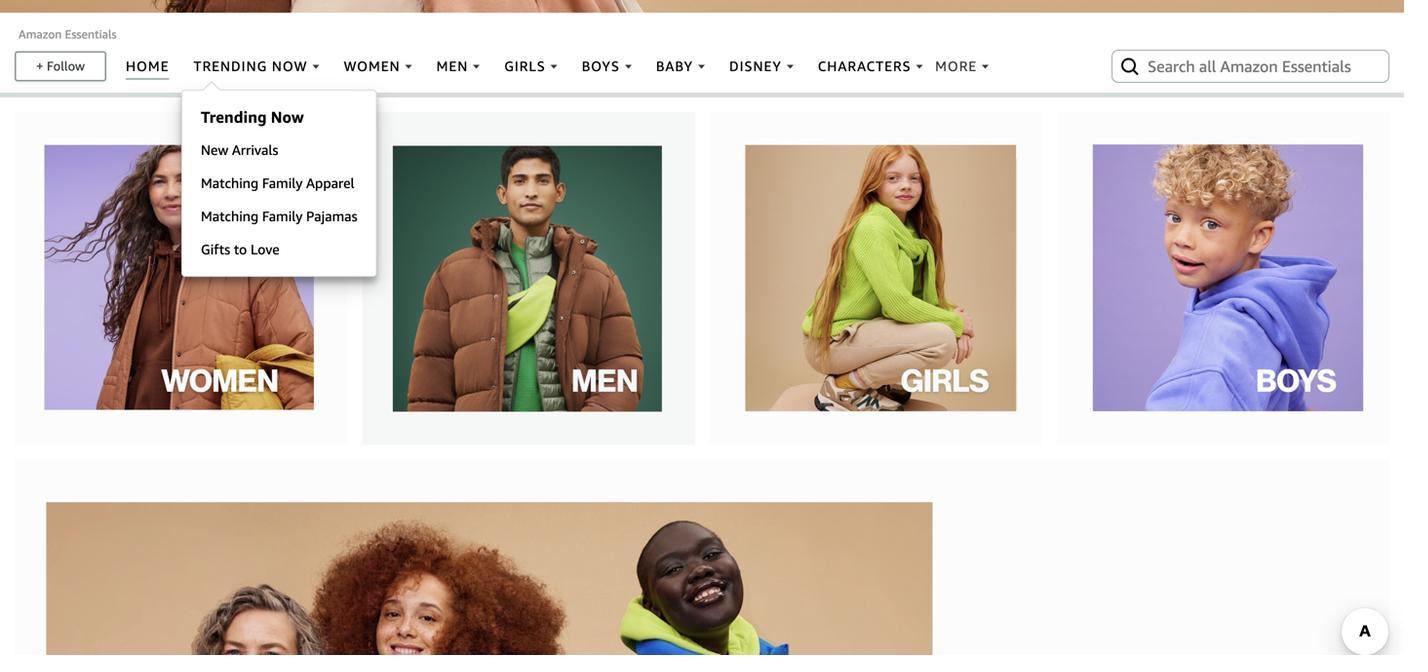 Task type: describe. For each thing, give the bounding box(es) containing it.
follow
[[47, 59, 85, 74]]

+
[[36, 59, 44, 74]]

amazon essentials
[[19, 27, 117, 41]]

Search all Amazon Essentials search field
[[1148, 50, 1358, 83]]

search image
[[1119, 55, 1142, 78]]

+ follow button
[[16, 53, 105, 80]]



Task type: vqa. For each thing, say whether or not it's contained in the screenshot.
Puppy in the the cat beds for indoor cats - small cat bed with anti-slip bottom, sunflower-shaped cat/dog cave with hanging toy, puppy bed with removable cotton pad, super soft calming, multiple sizes(grey l)
no



Task type: locate. For each thing, give the bounding box(es) containing it.
amazon essentials link
[[19, 27, 117, 41]]

amazon
[[19, 27, 62, 41]]

essentials
[[65, 27, 117, 41]]

+ follow
[[36, 59, 85, 74]]



